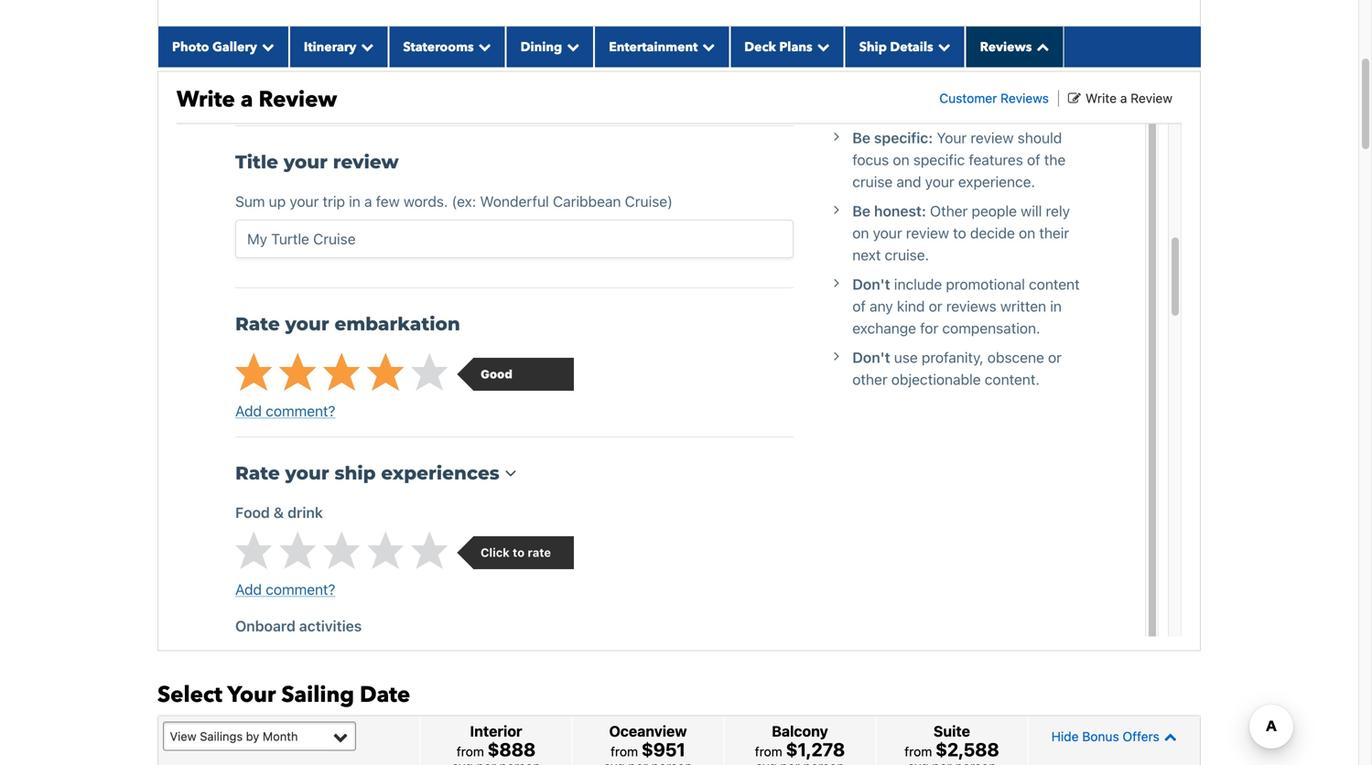 Task type: vqa. For each thing, say whether or not it's contained in the screenshot.
chevron down icon in the Itinerary dropdown button
yes



Task type: locate. For each thing, give the bounding box(es) containing it.
from for $1,278
[[755, 744, 783, 760]]

3 chevron down image from the left
[[698, 40, 716, 53]]

from inside from $951
[[611, 744, 638, 760]]

from inside the from $888
[[457, 744, 484, 760]]

from down oceanview
[[611, 744, 638, 760]]

0 vertical spatial chevron up image
[[1032, 40, 1050, 53]]

3 chevron down image from the left
[[934, 40, 951, 53]]

oceanview
[[609, 723, 687, 740]]

chevron down image left 'deck'
[[698, 40, 716, 53]]

from down balcony
[[755, 744, 783, 760]]

view
[[170, 730, 197, 743]]

chevron down image for ship details
[[934, 40, 951, 53]]

1 vertical spatial chevron up image
[[1160, 731, 1178, 743]]

chevron down image inside entertainment dropdown button
[[698, 40, 716, 53]]

interior
[[470, 723, 523, 740]]

staterooms
[[403, 38, 474, 56]]

write a review
[[177, 85, 337, 115], [1086, 90, 1173, 106]]

select
[[158, 680, 222, 711]]

$1,278
[[786, 739, 845, 760]]

0 vertical spatial reviews
[[981, 38, 1032, 56]]

reviews left edit 'icon'
[[1001, 90, 1049, 106]]

review right edit 'icon'
[[1131, 90, 1173, 106]]

1 horizontal spatial chevron down image
[[357, 40, 374, 53]]

from $1,278
[[755, 739, 845, 760]]

from down interior
[[457, 744, 484, 760]]

chevron up image inside "reviews" dropdown button
[[1032, 40, 1050, 53]]

dining button
[[506, 26, 595, 67]]

write
[[177, 85, 235, 115], [1086, 90, 1117, 106]]

from for $951
[[611, 744, 638, 760]]

chevron down image left itinerary
[[257, 40, 275, 53]]

1 chevron down image from the left
[[257, 40, 275, 53]]

chevron down image left 'entertainment'
[[563, 40, 580, 53]]

from inside from $1,278
[[755, 744, 783, 760]]

write a review right edit 'icon'
[[1086, 90, 1173, 106]]

from $951
[[611, 739, 686, 760]]

chevron down image inside "deck plans" "dropdown button"
[[813, 40, 830, 53]]

deck plans button
[[730, 26, 845, 67]]

from for $888
[[457, 744, 484, 760]]

chevron down image left staterooms
[[357, 40, 374, 53]]

itinerary
[[304, 38, 357, 56]]

chevron down image inside itinerary 'dropdown button'
[[357, 40, 374, 53]]

write down photo gallery
[[177, 85, 235, 115]]

chevron down image up customer
[[934, 40, 951, 53]]

chevron down image left the ship
[[813, 40, 830, 53]]

main content
[[148, 0, 1211, 766]]

from inside from $2,588
[[905, 744, 933, 760]]

dining
[[521, 38, 563, 56]]

chevron up image right bonus
[[1160, 731, 1178, 743]]

write right edit 'icon'
[[1086, 90, 1117, 106]]

chevron down image left dining
[[474, 40, 491, 53]]

0 horizontal spatial chevron down image
[[257, 40, 275, 53]]

chevron up image
[[1032, 40, 1050, 53], [1160, 731, 1178, 743]]

chevron down image
[[474, 40, 491, 53], [563, 40, 580, 53], [698, 40, 716, 53], [813, 40, 830, 53]]

write a review down gallery
[[177, 85, 337, 115]]

chevron down image
[[257, 40, 275, 53], [357, 40, 374, 53], [934, 40, 951, 53]]

0 horizontal spatial chevron up image
[[1032, 40, 1050, 53]]

chevron down image inside dining dropdown button
[[563, 40, 580, 53]]

hide bonus offers link
[[1033, 721, 1196, 753]]

from $888
[[457, 739, 536, 760]]

2 horizontal spatial chevron down image
[[934, 40, 951, 53]]

1 horizontal spatial chevron up image
[[1160, 731, 1178, 743]]

2 chevron down image from the left
[[357, 40, 374, 53]]

3 from from the left
[[755, 744, 783, 760]]

reviews up customer reviews
[[981, 38, 1032, 56]]

1 chevron down image from the left
[[474, 40, 491, 53]]

1 from from the left
[[457, 744, 484, 760]]

chevron up image up customer reviews
[[1032, 40, 1050, 53]]

a right edit 'icon'
[[1121, 90, 1128, 106]]

4 from from the left
[[905, 744, 933, 760]]

chevron down image inside ship details dropdown button
[[934, 40, 951, 53]]

a down gallery
[[241, 85, 253, 115]]

suite
[[934, 723, 971, 740]]

1 horizontal spatial write a review
[[1086, 90, 1173, 106]]

chevron down image inside photo gallery dropdown button
[[257, 40, 275, 53]]

hide
[[1052, 729, 1079, 744]]

chevron down image inside staterooms dropdown button
[[474, 40, 491, 53]]

1 horizontal spatial a
[[1121, 90, 1128, 106]]

entertainment button
[[595, 26, 730, 67]]

chevron down image for photo gallery
[[257, 40, 275, 53]]

chevron down image for deck plans
[[813, 40, 830, 53]]

from
[[457, 744, 484, 760], [611, 744, 638, 760], [755, 744, 783, 760], [905, 744, 933, 760]]

ship details
[[860, 38, 934, 56]]

sailing
[[281, 680, 354, 711]]

from left $2,588
[[905, 744, 933, 760]]

chevron down image for staterooms
[[474, 40, 491, 53]]

0 horizontal spatial write a review
[[177, 85, 337, 115]]

1 vertical spatial reviews
[[1001, 90, 1049, 106]]

a
[[241, 85, 253, 115], [1121, 90, 1128, 106]]

review down itinerary
[[259, 85, 337, 115]]

deck
[[745, 38, 776, 56]]

chevron up image for reviews
[[1032, 40, 1050, 53]]

2 from from the left
[[611, 744, 638, 760]]

reviews
[[981, 38, 1032, 56], [1001, 90, 1049, 106]]

chevron down image for itinerary
[[357, 40, 374, 53]]

4 chevron down image from the left
[[813, 40, 830, 53]]

by
[[246, 730, 259, 743]]

sailings
[[200, 730, 243, 743]]

review
[[259, 85, 337, 115], [1131, 90, 1173, 106]]

chevron up image inside hide bonus offers link
[[1160, 731, 1178, 743]]

2 chevron down image from the left
[[563, 40, 580, 53]]

details
[[891, 38, 934, 56]]



Task type: describe. For each thing, give the bounding box(es) containing it.
from $2,588
[[905, 739, 1000, 760]]

select your sailing date
[[158, 680, 410, 711]]

date
[[360, 680, 410, 711]]

ship
[[860, 38, 887, 56]]

$2,588
[[936, 739, 1000, 760]]

write a review link
[[1069, 90, 1173, 106]]

$888
[[488, 739, 536, 760]]

chevron up image for hide bonus offers
[[1160, 731, 1178, 743]]

customer reviews link
[[940, 90, 1049, 106]]

view sailings by month link
[[163, 722, 356, 751]]

reviews inside dropdown button
[[981, 38, 1032, 56]]

ship details button
[[845, 26, 966, 67]]

from for $2,588
[[905, 744, 933, 760]]

staterooms button
[[389, 26, 506, 67]]

month
[[263, 730, 298, 743]]

deck plans
[[745, 38, 813, 56]]

photo gallery
[[172, 38, 257, 56]]

offers
[[1123, 729, 1160, 744]]

0 horizontal spatial write
[[177, 85, 235, 115]]

chevron down image for dining
[[563, 40, 580, 53]]

hide bonus offers
[[1052, 729, 1160, 744]]

bonus
[[1083, 729, 1120, 744]]

reviews button
[[966, 26, 1064, 67]]

main content containing write a review
[[148, 0, 1211, 766]]

gallery
[[212, 38, 257, 56]]

balcony
[[772, 723, 829, 740]]

customer reviews
[[940, 90, 1049, 106]]

chevron down image for entertainment
[[698, 40, 716, 53]]

customer
[[940, 90, 998, 106]]

itinerary button
[[289, 26, 389, 67]]

$951
[[642, 739, 686, 760]]

photo
[[172, 38, 209, 56]]

1 horizontal spatial review
[[1131, 90, 1173, 106]]

view sailings by month
[[170, 730, 298, 743]]

1 horizontal spatial write
[[1086, 90, 1117, 106]]

entertainment
[[609, 38, 698, 56]]

plans
[[780, 38, 813, 56]]

photo gallery button
[[158, 26, 289, 67]]

0 horizontal spatial a
[[241, 85, 253, 115]]

0 horizontal spatial review
[[259, 85, 337, 115]]

edit image
[[1069, 92, 1082, 105]]

your
[[227, 680, 276, 711]]



